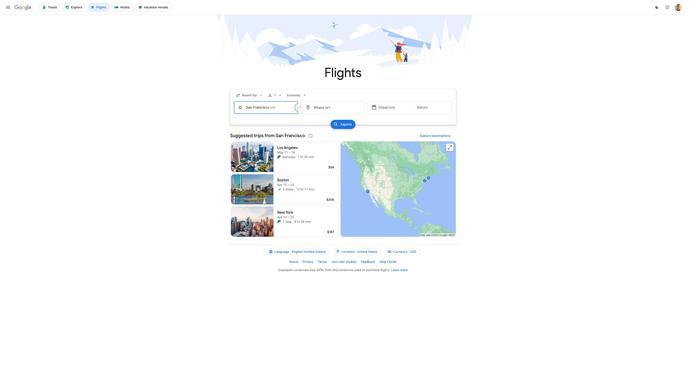 Task type: vqa. For each thing, say whether or not it's contained in the screenshot.
Frontier, Spirit, and Sun Country Airlines icon on the top of the page
yes



Task type: describe. For each thing, give the bounding box(es) containing it.
 image for 187 us dollars text field
[[293, 219, 294, 224]]

suggested trips from san francisco region
[[230, 130, 456, 239]]

frontier image for 56 us dollars text field
[[278, 155, 281, 159]]

Departure text field
[[379, 101, 410, 114]]

Where from? San Francisco SFO text field
[[234, 101, 298, 114]]

frontier, spirit, and sun country airlines image
[[278, 188, 281, 191]]

change appearance image
[[652, 2, 663, 13]]

Where to?  text field
[[300, 101, 364, 114]]

187 US dollars text field
[[328, 230, 335, 234]]



Task type: locate. For each thing, give the bounding box(es) containing it.
Return text field
[[418, 101, 449, 114]]

56 US dollars text field
[[329, 165, 335, 169]]

 image for 206 us dollars text box
[[295, 187, 296, 192]]

frontier image
[[278, 155, 281, 159], [278, 220, 281, 224]]

None field
[[234, 91, 265, 99], [285, 91, 309, 99], [234, 91, 265, 99], [285, 91, 309, 99]]

1 vertical spatial frontier image
[[278, 220, 281, 224]]

 image
[[296, 155, 297, 159]]

frontier image for 187 us dollars text field
[[278, 220, 281, 224]]

 image
[[295, 187, 296, 192], [293, 219, 294, 224]]

1 vertical spatial  image
[[293, 219, 294, 224]]

0 horizontal spatial  image
[[293, 219, 294, 224]]

1 frontier image from the top
[[278, 155, 281, 159]]

2 frontier image from the top
[[278, 220, 281, 224]]

0 vertical spatial frontier image
[[278, 155, 281, 159]]

Flight search field
[[227, 89, 460, 130]]

0 vertical spatial  image
[[295, 187, 296, 192]]

206 US dollars text field
[[327, 198, 335, 202]]

main menu image
[[5, 5, 11, 10]]

1 horizontal spatial  image
[[295, 187, 296, 192]]



